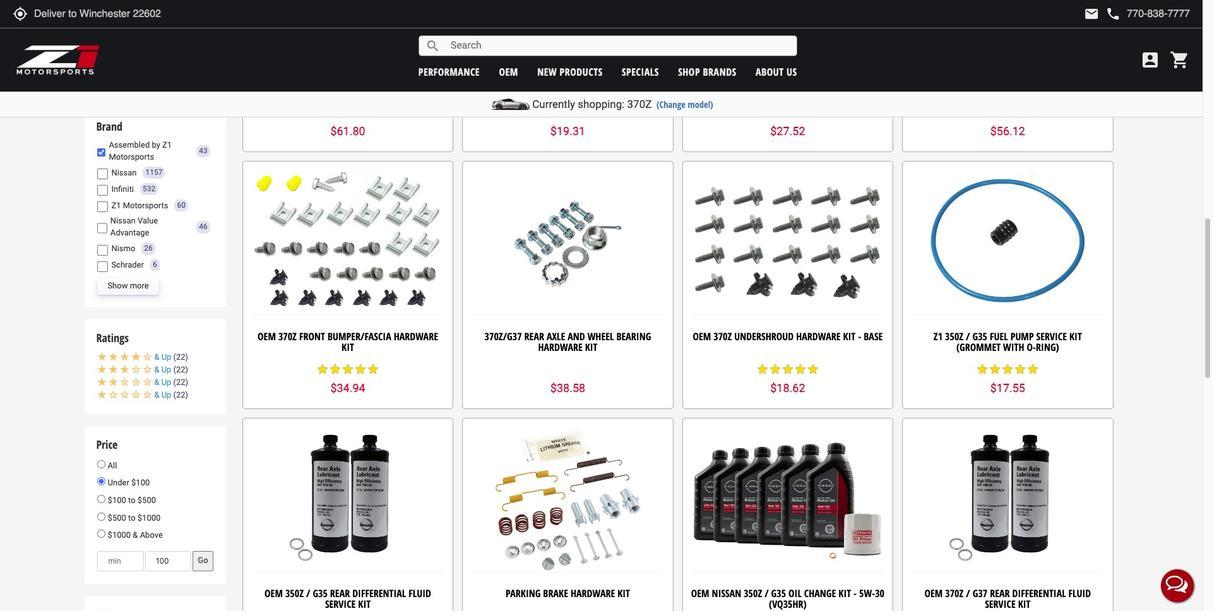 Task type: describe. For each thing, give the bounding box(es) containing it.
g35 for oem 350z / g35 rear differential fluid service kit
[[313, 586, 328, 600]]

oem for oem 370z / g37 ester oil change kit - 5w30
[[256, 73, 275, 86]]

'08
[[951, 73, 963, 86]]

assembled by z1 motorsports
[[109, 140, 172, 161]]

g35 for z1 350z / g35 fuel pump service kit (grommet with o-ring)
[[973, 329, 987, 343]]

3 & up 22 from the top
[[154, 377, 185, 387]]

2015
[[162, 26, 181, 36]]

currently
[[532, 98, 575, 110]]

nismo
[[111, 243, 135, 253]]

4 & up 22 from the top
[[154, 390, 185, 400]]

and
[[568, 329, 585, 343]]

account_box
[[1140, 50, 1160, 70]]

hardware up currently shopping: 370z (change model) on the top
[[602, 73, 646, 86]]

'03-
[[936, 73, 951, 86]]

5w- inside oem nissan 350z / g35 oil change kit - 5w-30 (vq35hr)
[[859, 586, 875, 600]]

oem 350z / g35 rear differential fluid service kit
[[265, 586, 431, 611]]

ester
[[322, 73, 344, 86]]

ratings
[[96, 330, 129, 345]]

brake
[[543, 586, 568, 600]]

370z for oem 370z / g37 ester oil change kit - 5w30
[[277, 73, 295, 86]]

$100 to $500
[[106, 496, 156, 505]]

1 22 from the top
[[176, 352, 185, 362]]

oem 370z / g37 rear differential fluid service kit
[[924, 586, 1091, 611]]

nissan inside oem nissan 350z / g35 / fx35 oil change kit - 5w-30 (vq35de)
[[712, 73, 741, 86]]

currently shopping: 370z (change model)
[[532, 98, 713, 110]]

kit inside oem 370z front bumper/fascia hardware kit
[[342, 341, 354, 354]]

60
[[177, 201, 186, 210]]

oem 370z front bumper/fascia hardware kit
[[258, 329, 438, 354]]

z1 350z / g35 fuel pump service kit (grommet with o-ring)
[[934, 329, 1082, 354]]

service for oem 370z / g37 rear differential fluid service kit
[[985, 597, 1016, 611]]

(vq35hr)
[[769, 597, 807, 611]]

differential for g35
[[352, 586, 406, 600]]

shopping_cart
[[1170, 50, 1190, 70]]

kit inside "z1 350z / g35 fuel pump service kit (grommet with o-ring)"
[[1069, 329, 1082, 343]]

370z/g37 rear axle and wheel bearing hardware kit
[[485, 329, 651, 354]]

fx35
[[795, 73, 814, 86]]

/ inside "z1 350z / g35 fuel pump service kit (grommet with o-ring)"
[[966, 329, 970, 343]]

under  $100
[[106, 478, 150, 488]]

370z for oem 370z / g37 rear differential fluid service kit
[[945, 586, 964, 600]]

star star star star star $18.62
[[756, 363, 819, 394]]

base
[[864, 329, 883, 343]]

star star star star star $17.55
[[976, 363, 1039, 394]]

fuel
[[990, 329, 1008, 343]]

wheel
[[587, 329, 614, 343]]

mail phone
[[1084, 6, 1121, 21]]

shopping_cart link
[[1167, 50, 1190, 70]]

2 up from the top
[[161, 365, 171, 374]]

fluid for oem 350z / g35 rear differential fluid service kit
[[409, 586, 431, 600]]

o-
[[1027, 341, 1036, 354]]

1 horizontal spatial $500
[[137, 496, 156, 505]]

$34.94
[[330, 381, 365, 394]]

26
[[144, 244, 153, 253]]

min number field
[[97, 551, 144, 571]]

kit inside oem 370z / g37 rear differential fluid service kit
[[1018, 597, 1031, 611]]

3 22 from the top
[[176, 377, 185, 387]]

$500 to $1000
[[106, 513, 161, 522]]

4 up from the top
[[161, 390, 171, 400]]

1 & up 22 from the top
[[154, 352, 185, 362]]

oem for oem 370z front fender liner hardware kit
[[474, 73, 493, 86]]

show
[[108, 281, 128, 291]]

star star star star star $61.80
[[316, 106, 379, 137]]

above
[[140, 530, 163, 540]]

to for $100
[[128, 496, 135, 505]]

service inside "z1 350z / g35 fuel pump service kit (grommet with o-ring)"
[[1036, 329, 1067, 343]]

oem link
[[499, 65, 518, 79]]

show more
[[108, 281, 149, 291]]

6
[[153, 260, 157, 269]]

1157
[[145, 168, 163, 177]]

ring)
[[1036, 341, 1059, 354]]

hardware inside oem 370z front bumper/fascia hardware kit
[[394, 329, 438, 343]]

specials
[[622, 65, 659, 79]]

about us link
[[756, 65, 797, 79]]

model)
[[688, 98, 713, 110]]

(change model) link
[[656, 98, 713, 110]]

kit inside 'oem 350z / g35 rear differential fluid service kit'
[[358, 597, 371, 611]]

about us
[[756, 65, 797, 79]]

oem 370z / g37 ester oil change kit - 5w30
[[256, 73, 439, 86]]

2009-
[[162, 14, 183, 24]]

2009- 2015 nissan maxima
[[162, 14, 192, 59]]

show more button
[[97, 278, 159, 294]]

differential for g37
[[1012, 586, 1066, 600]]

$61.80
[[330, 124, 365, 137]]

price
[[96, 437, 118, 452]]

schrader
[[111, 260, 144, 269]]

fluid for oem 370z / g37 rear differential fluid service kit
[[1068, 586, 1091, 600]]

value
[[138, 216, 158, 226]]

- inside oem nissan 350z / g35 / fx35 oil change kit - 5w-30 (vq35de)
[[881, 73, 884, 86]]

undershroud
[[734, 329, 794, 343]]

oil for ester
[[347, 73, 360, 86]]

g35 for oem '03-'08 g35 / g37 transmission service kit - auto
[[966, 73, 980, 86]]

service for oem 350z / g35 rear differential fluid service kit
[[325, 597, 356, 611]]

(vq35de)
[[783, 84, 820, 98]]

new products link
[[537, 65, 603, 79]]

performance link
[[418, 65, 480, 79]]

oem for oem nissan 350z / g35 / fx35 oil change kit - 5w-30 (vq35de)
[[691, 73, 710, 86]]

0 vertical spatial $100
[[131, 478, 150, 488]]

auto
[[1007, 84, 1029, 98]]

$38.58
[[550, 381, 585, 394]]

/ inside oem 370z / g37 rear differential fluid service kit
[[966, 586, 970, 600]]

mail
[[1084, 6, 1099, 21]]

$27.52
[[770, 124, 805, 137]]

- inside oem nissan 350z / g35 oil change kit - 5w-30 (vq35hr)
[[854, 586, 857, 600]]

all
[[106, 461, 117, 470]]

$56.12
[[990, 124, 1025, 137]]

oem for oem nissan 350z / g35 oil change kit - 5w-30 (vq35hr)
[[691, 586, 709, 600]]

$17.55
[[990, 381, 1025, 394]]

oem 370z undershroud hardware kit - base
[[693, 329, 883, 343]]

43
[[199, 147, 207, 155]]

$18.62
[[770, 381, 805, 394]]

$19.31
[[550, 124, 585, 137]]

to for $500
[[128, 513, 135, 522]]

change for 5w-
[[804, 586, 836, 600]]

account_box link
[[1137, 50, 1163, 70]]

oem nissan 350z / g35 oil change kit - 5w-30 (vq35hr)
[[691, 586, 884, 611]]

kit inside oem nissan 350z / g35 / fx35 oil change kit - 5w-30 (vq35de)
[[866, 73, 879, 86]]

performance
[[418, 65, 480, 79]]

search
[[425, 38, 440, 53]]

oil inside oem nissan 350z / g35 / fx35 oil change kit - 5w-30 (vq35de)
[[816, 73, 829, 86]]



Task type: vqa. For each thing, say whether or not it's contained in the screenshot.
$56.12
yes



Task type: locate. For each thing, give the bounding box(es) containing it.
fender
[[544, 73, 574, 86]]

service inside oem '03-'08 g35 / g37 transmission service kit - auto
[[1069, 73, 1100, 86]]

z1 down infiniti
[[111, 200, 121, 210]]

0 vertical spatial $1000
[[137, 513, 161, 522]]

rear for oem 370z / g37 rear differential fluid service kit
[[990, 586, 1010, 600]]

1 horizontal spatial rear
[[524, 329, 544, 343]]

2 horizontal spatial rear
[[990, 586, 1010, 600]]

1 vertical spatial to
[[128, 513, 135, 522]]

1 horizontal spatial $100
[[131, 478, 150, 488]]

up
[[161, 352, 171, 362], [161, 365, 171, 374], [161, 377, 171, 387], [161, 390, 171, 400]]

oem inside oem nissan 350z / g35 oil change kit - 5w-30 (vq35hr)
[[691, 586, 709, 600]]

4 22 from the top
[[176, 390, 185, 400]]

assembled
[[109, 140, 150, 150]]

350z inside 'oem 350z / g35 rear differential fluid service kit'
[[285, 586, 304, 600]]

oem inside oem nissan 350z / g35 / fx35 oil change kit - 5w-30 (vq35de)
[[691, 73, 710, 86]]

oem inside oem 370z front bumper/fascia hardware kit
[[258, 329, 276, 343]]

1 up from the top
[[161, 352, 171, 362]]

to
[[128, 496, 135, 505], [128, 513, 135, 522]]

rear
[[524, 329, 544, 343], [330, 586, 350, 600], [990, 586, 1010, 600]]

0 vertical spatial $500
[[137, 496, 156, 505]]

1 vertical spatial front
[[299, 329, 325, 343]]

z1 left (grommet
[[934, 329, 943, 343]]

0 horizontal spatial $1000
[[108, 530, 131, 540]]

nissan inside 2009- 2015 nissan maxima
[[162, 38, 188, 47]]

1 vertical spatial 30
[[875, 586, 884, 600]]

hardware up star star star star star $18.62
[[796, 329, 841, 343]]

0 vertical spatial front
[[516, 73, 542, 86]]

brand
[[96, 119, 122, 134]]

kit inside 370z/g37 rear axle and wheel bearing hardware kit
[[585, 341, 598, 354]]

$500
[[137, 496, 156, 505], [108, 513, 126, 522]]

fluid inside oem 370z / g37 rear differential fluid service kit
[[1068, 586, 1091, 600]]

oem for oem link
[[499, 65, 518, 79]]

- inside oem '03-'08 g35 / g37 transmission service kit - auto
[[1002, 84, 1005, 98]]

bearing
[[616, 329, 651, 343]]

rear inside 370z/g37 rear axle and wheel bearing hardware kit
[[524, 329, 544, 343]]

1 horizontal spatial front
[[516, 73, 542, 86]]

1 vertical spatial 5w-
[[859, 586, 875, 600]]

0 vertical spatial z1
[[162, 140, 172, 150]]

g35 inside 'oem 350z / g35 rear differential fluid service kit'
[[313, 586, 328, 600]]

brands
[[703, 65, 737, 79]]

differential inside 'oem 350z / g35 rear differential fluid service kit'
[[352, 586, 406, 600]]

oil
[[347, 73, 360, 86], [816, 73, 829, 86], [789, 586, 802, 600]]

advantage
[[110, 228, 149, 237]]

30 inside oem nissan 350z / g35 / fx35 oil change kit - 5w-30 (vq35de)
[[771, 84, 781, 98]]

shop brands
[[678, 65, 737, 79]]

1 differential from the left
[[352, 586, 406, 600]]

2 horizontal spatial oil
[[816, 73, 829, 86]]

bumper/fascia
[[328, 329, 391, 343]]

g37
[[305, 73, 319, 86], [990, 73, 1004, 86], [973, 586, 987, 600]]

oem inside 'oem 350z / g35 rear differential fluid service kit'
[[265, 586, 283, 600]]

0 horizontal spatial differential
[[352, 586, 406, 600]]

oem for oem 370z undershroud hardware kit - base
[[693, 329, 711, 343]]

0 vertical spatial 30
[[771, 84, 781, 98]]

g35 inside oem nissan 350z / g35 / fx35 oil change kit - 5w-30 (vq35de)
[[771, 73, 786, 86]]

2 22 from the top
[[176, 365, 185, 374]]

nissan inside nissan value advantage
[[110, 216, 136, 226]]

g35
[[771, 73, 786, 86], [966, 73, 980, 86], [973, 329, 987, 343], [313, 586, 328, 600], [771, 586, 786, 600]]

0 horizontal spatial 30
[[771, 84, 781, 98]]

& up 22
[[154, 352, 185, 362], [154, 365, 185, 374], [154, 377, 185, 387], [154, 390, 185, 400]]

hardware inside 370z/g37 rear axle and wheel bearing hardware kit
[[538, 341, 583, 354]]

z1 for z1 motorsports
[[111, 200, 121, 210]]

kit inside oem '03-'08 g35 / g37 transmission service kit - auto
[[987, 84, 999, 98]]

go
[[198, 556, 208, 565]]

change inside oem nissan 350z / g35 / fx35 oil change kit - 5w-30 (vq35de)
[[832, 73, 864, 86]]

shopping:
[[578, 98, 625, 110]]

fluid inside 'oem 350z / g35 rear differential fluid service kit'
[[409, 586, 431, 600]]

1 horizontal spatial $1000
[[137, 513, 161, 522]]

oem 370z front fender liner hardware kit
[[474, 73, 661, 86]]

/ inside 'oem 350z / g35 rear differential fluid service kit'
[[306, 586, 310, 600]]

350z inside oem nissan 350z / g35 oil change kit - 5w-30 (vq35hr)
[[744, 586, 762, 600]]

products
[[560, 65, 603, 79]]

infiniti
[[111, 184, 134, 194]]

nissan up infiniti
[[111, 168, 137, 177]]

motorsports inside assembled by z1 motorsports
[[109, 152, 154, 161]]

1 vertical spatial $500
[[108, 513, 126, 522]]

1 horizontal spatial g37
[[973, 586, 987, 600]]

hardware right brake
[[571, 586, 615, 600]]

1 to from the top
[[128, 496, 135, 505]]

my_location
[[13, 6, 28, 21]]

phone link
[[1106, 6, 1190, 21]]

under
[[108, 478, 129, 488]]

0 horizontal spatial $500
[[108, 513, 126, 522]]

g37 for rear
[[973, 586, 987, 600]]

rear inside oem 370z / g37 rear differential fluid service kit
[[990, 586, 1010, 600]]

30
[[771, 84, 781, 98], [875, 586, 884, 600]]

1 horizontal spatial oil
[[789, 586, 802, 600]]

star star star star star $56.12
[[976, 106, 1039, 137]]

service for oem '03-'08 g35 / g37 transmission service kit - auto
[[1069, 73, 1100, 86]]

oem for oem 370z front bumper/fascia hardware kit
[[258, 329, 276, 343]]

service inside 'oem 350z / g35 rear differential fluid service kit'
[[325, 597, 356, 611]]

0 vertical spatial 5w-
[[756, 84, 771, 98]]

change for 5w30
[[362, 73, 394, 86]]

$500 up $500 to $1000
[[137, 496, 156, 505]]

new
[[537, 65, 557, 79]]

oem inside oem '03-'08 g35 / g37 transmission service kit - auto
[[916, 73, 934, 86]]

motorsports up 'value'
[[123, 200, 168, 210]]

2 differential from the left
[[1012, 586, 1066, 600]]

nissan value advantage
[[110, 216, 158, 237]]

to down $100 to $500
[[128, 513, 135, 522]]

0 vertical spatial to
[[128, 496, 135, 505]]

g37 for ester
[[305, 73, 319, 86]]

0 horizontal spatial g37
[[305, 73, 319, 86]]

oil inside oem nissan 350z / g35 oil change kit - 5w-30 (vq35hr)
[[789, 586, 802, 600]]

0 horizontal spatial 5w-
[[756, 84, 771, 98]]

nissan up advantage
[[110, 216, 136, 226]]

-
[[412, 73, 415, 86], [881, 73, 884, 86], [1002, 84, 1005, 98], [858, 329, 861, 343], [854, 586, 857, 600]]

5w- inside oem nissan 350z / g35 / fx35 oil change kit - 5w-30 (vq35de)
[[756, 84, 771, 98]]

oem '03-'08 g35 / g37 transmission service kit - auto
[[916, 73, 1100, 98]]

hardware up $38.58
[[538, 341, 583, 354]]

motorsports
[[109, 152, 154, 161], [123, 200, 168, 210]]

parking
[[506, 586, 541, 600]]

g35 inside oem '03-'08 g35 / g37 transmission service kit - auto
[[966, 73, 980, 86]]

None checkbox
[[97, 245, 108, 255]]

2 & up 22 from the top
[[154, 365, 185, 374]]

nissan up maxima
[[162, 38, 188, 47]]

1 horizontal spatial fluid
[[1068, 586, 1091, 600]]

1 horizontal spatial differential
[[1012, 586, 1066, 600]]

0 vertical spatial motorsports
[[109, 152, 154, 161]]

g37 inside oem 370z / g37 rear differential fluid service kit
[[973, 586, 987, 600]]

1 vertical spatial $100
[[108, 496, 126, 505]]

None radio
[[97, 460, 106, 468]]

30 inside oem nissan 350z / g35 oil change kit - 5w-30 (vq35hr)
[[875, 586, 884, 600]]

motorsports down 'assembled'
[[109, 152, 154, 161]]

g37 inside oem '03-'08 g35 / g37 transmission service kit - auto
[[990, 73, 1004, 86]]

1 vertical spatial $1000
[[108, 530, 131, 540]]

0 horizontal spatial $100
[[108, 496, 126, 505]]

370z for oem 370z front bumper/fascia hardware kit
[[278, 329, 297, 343]]

0 horizontal spatial z1
[[111, 200, 121, 210]]

us
[[787, 65, 797, 79]]

Search search field
[[440, 36, 797, 56]]

2 vertical spatial z1
[[934, 329, 943, 343]]

g35 inside "z1 350z / g35 fuel pump service kit (grommet with o-ring)"
[[973, 329, 987, 343]]

mail link
[[1084, 6, 1099, 21]]

46
[[199, 222, 207, 231]]

1 horizontal spatial 30
[[875, 586, 884, 600]]

oil for g35
[[789, 586, 802, 600]]

nissan left (vq35hr) on the bottom
[[712, 586, 741, 600]]

transmission
[[1007, 73, 1067, 86]]

front left fender
[[516, 73, 542, 86]]

nissan up 'model)'
[[712, 73, 741, 86]]

kit inside oem nissan 350z / g35 oil change kit - 5w-30 (vq35hr)
[[839, 586, 851, 600]]

2 horizontal spatial z1
[[934, 329, 943, 343]]

/ inside oem '03-'08 g35 / g37 transmission service kit - auto
[[983, 73, 987, 86]]

0 horizontal spatial oil
[[347, 73, 360, 86]]

370z for oem 370z front fender liner hardware kit
[[495, 73, 513, 86]]

infiniti g37 coupe sedan convertible v36 cv36 hv36 skyline 2008 2009 2010 2011 2012 2013 3.7l vq37vhr z1 motorsports image
[[111, 0, 162, 11]]

370z
[[277, 73, 295, 86], [495, 73, 513, 86], [627, 98, 652, 110], [278, 329, 297, 343], [714, 329, 732, 343], [945, 586, 964, 600]]

parking brake hardware kit
[[506, 586, 630, 600]]

$1000 down $500 to $1000
[[108, 530, 131, 540]]

370z for oem 370z undershroud hardware kit - base
[[714, 329, 732, 343]]

None checkbox
[[97, 0, 108, 9], [97, 33, 106, 44], [97, 147, 106, 158], [97, 169, 108, 180], [97, 185, 108, 196], [97, 202, 108, 212], [97, 223, 107, 234], [97, 261, 108, 272], [97, 0, 108, 9], [97, 33, 106, 44], [97, 147, 106, 158], [97, 169, 108, 180], [97, 185, 108, 196], [97, 202, 108, 212], [97, 223, 107, 234], [97, 261, 108, 272]]

2 fluid from the left
[[1068, 586, 1091, 600]]

nissan inside oem nissan 350z / g35 oil change kit - 5w-30 (vq35hr)
[[712, 586, 741, 600]]

front for bumper/fascia
[[299, 329, 325, 343]]

hardware right bumper/fascia
[[394, 329, 438, 343]]

$1000 up above
[[137, 513, 161, 522]]

axle
[[547, 329, 565, 343]]

370z/g37
[[485, 329, 522, 343]]

service inside oem 370z / g37 rear differential fluid service kit
[[985, 597, 1016, 611]]

370z inside oem 370z front bumper/fascia hardware kit
[[278, 329, 297, 343]]

oem inside oem 370z / g37 rear differential fluid service kit
[[924, 586, 943, 600]]

rear for oem 350z / g35 rear differential fluid service kit
[[330, 586, 350, 600]]

z1 for z1 350z / g35 fuel pump service kit (grommet with o-ring)
[[934, 329, 943, 343]]

$100 up $100 to $500
[[131, 478, 150, 488]]

None radio
[[97, 477, 106, 486], [97, 495, 106, 503], [97, 512, 106, 520], [97, 530, 106, 538], [97, 477, 106, 486], [97, 495, 106, 503], [97, 512, 106, 520], [97, 530, 106, 538]]

$500 down $100 to $500
[[108, 513, 126, 522]]

0 horizontal spatial rear
[[330, 586, 350, 600]]

&
[[154, 352, 159, 362], [154, 365, 159, 374], [154, 377, 159, 387], [154, 390, 159, 400], [133, 530, 138, 540]]

change
[[362, 73, 394, 86], [832, 73, 864, 86], [804, 586, 836, 600]]

1 vertical spatial motorsports
[[123, 200, 168, 210]]

to up $500 to $1000
[[128, 496, 135, 505]]

oem nissan 350z / g35 / fx35 oil change kit - 5w-30 (vq35de)
[[691, 73, 884, 98]]

front left bumper/fascia
[[299, 329, 325, 343]]

350z inside oem nissan 350z / g35 / fx35 oil change kit - 5w-30 (vq35de)
[[744, 73, 762, 86]]

about
[[756, 65, 784, 79]]

2 horizontal spatial g37
[[990, 73, 1004, 86]]

z1 inside assembled by z1 motorsports
[[162, 140, 172, 150]]

370z inside oem 370z / g37 rear differential fluid service kit
[[945, 586, 964, 600]]

z1 right the by
[[162, 140, 172, 150]]

oem for oem 370z / g37 rear differential fluid service kit
[[924, 586, 943, 600]]

star star star star star $34.94
[[316, 363, 379, 394]]

z1 motorsports
[[111, 200, 168, 210]]

by
[[152, 140, 160, 150]]

new products
[[537, 65, 603, 79]]

oem for oem 350z / g35 rear differential fluid service kit
[[265, 586, 283, 600]]

1 vertical spatial z1
[[111, 200, 121, 210]]

g35 inside oem nissan 350z / g35 oil change kit - 5w-30 (vq35hr)
[[771, 586, 786, 600]]

rear inside 'oem 350z / g35 rear differential fluid service kit'
[[330, 586, 350, 600]]

3 up from the top
[[161, 377, 171, 387]]

1 horizontal spatial z1
[[162, 140, 172, 150]]

/
[[298, 73, 302, 86], [765, 73, 769, 86], [789, 73, 793, 86], [983, 73, 987, 86], [966, 329, 970, 343], [306, 586, 310, 600], [765, 586, 769, 600], [966, 586, 970, 600]]

maxima
[[162, 50, 192, 59]]

z1 motorsports logo image
[[16, 44, 101, 76]]

pump
[[1010, 329, 1034, 343]]

$100 down 'under'
[[108, 496, 126, 505]]

(change
[[656, 98, 686, 110]]

oem for oem '03-'08 g35 / g37 transmission service kit - auto
[[916, 73, 934, 86]]

front inside oem 370z front bumper/fascia hardware kit
[[299, 329, 325, 343]]

(grommet
[[956, 341, 1001, 354]]

star
[[316, 106, 329, 119], [329, 106, 342, 119], [342, 106, 354, 119], [354, 106, 367, 119], [367, 106, 379, 119], [536, 106, 549, 119], [549, 106, 562, 119], [562, 106, 574, 119], [574, 106, 587, 119], [587, 106, 599, 119], [756, 106, 769, 119], [769, 106, 781, 119], [781, 106, 794, 119], [794, 106, 807, 119], [807, 106, 819, 119], [976, 106, 989, 119], [989, 106, 1001, 119], [1001, 106, 1014, 119], [1014, 106, 1027, 119], [1027, 106, 1039, 119], [316, 363, 329, 376], [329, 363, 342, 376], [342, 363, 354, 376], [354, 363, 367, 376], [367, 363, 379, 376], [756, 363, 769, 376], [769, 363, 781, 376], [781, 363, 794, 376], [794, 363, 807, 376], [807, 363, 819, 376], [976, 363, 989, 376], [989, 363, 1001, 376], [1001, 363, 1014, 376], [1014, 363, 1027, 376], [1027, 363, 1039, 376]]

/ inside oem nissan 350z / g35 oil change kit - 5w-30 (vq35hr)
[[765, 586, 769, 600]]

z1 inside "z1 350z / g35 fuel pump service kit (grommet with o-ring)"
[[934, 329, 943, 343]]

350z inside "z1 350z / g35 fuel pump service kit (grommet with o-ring)"
[[945, 329, 963, 343]]

max number field
[[145, 551, 191, 571]]

differential inside oem 370z / g37 rear differential fluid service kit
[[1012, 586, 1066, 600]]

0 horizontal spatial fluid
[[409, 586, 431, 600]]

fluid
[[409, 586, 431, 600], [1068, 586, 1091, 600]]

with
[[1003, 341, 1024, 354]]

specials link
[[622, 65, 659, 79]]

0 horizontal spatial front
[[299, 329, 325, 343]]

1 fluid from the left
[[409, 586, 431, 600]]

nissan
[[162, 38, 188, 47], [712, 73, 741, 86], [111, 168, 137, 177], [110, 216, 136, 226], [712, 586, 741, 600]]

350z
[[744, 73, 762, 86], [945, 329, 963, 343], [285, 586, 304, 600], [744, 586, 762, 600]]

front for fender
[[516, 73, 542, 86]]

2 to from the top
[[128, 513, 135, 522]]

1 horizontal spatial 5w-
[[859, 586, 875, 600]]

change inside oem nissan 350z / g35 oil change kit - 5w-30 (vq35hr)
[[804, 586, 836, 600]]



